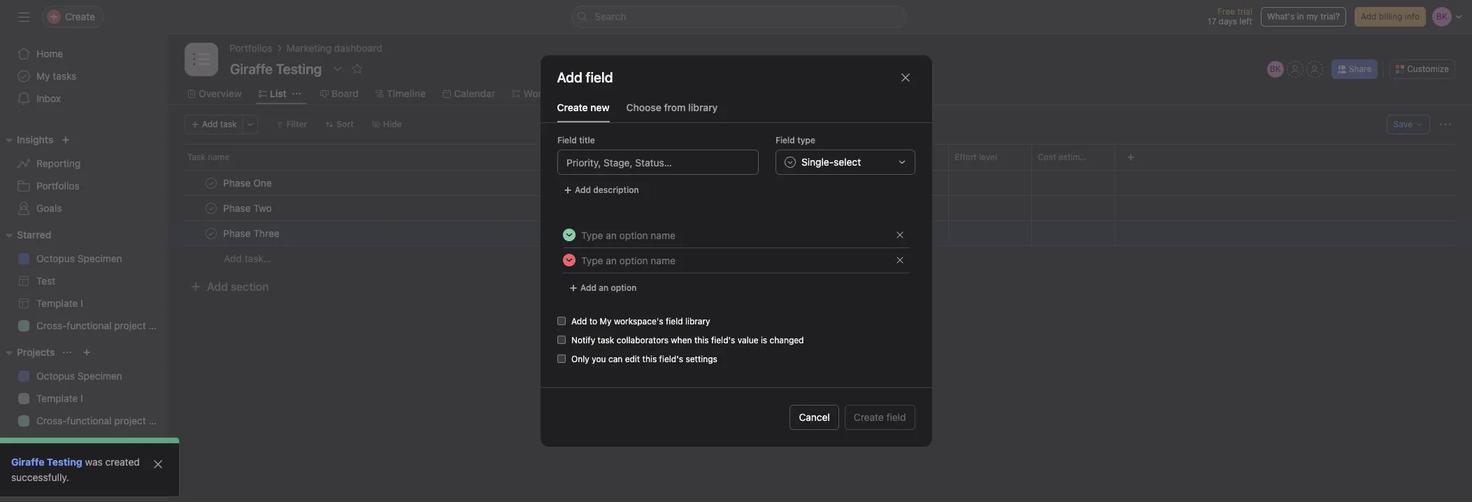 Task type: describe. For each thing, give the bounding box(es) containing it.
notify task collaborators when this field's value is changed
[[571, 335, 804, 345]]

an
[[599, 282, 609, 293]]

invite button
[[13, 472, 74, 497]]

add description
[[575, 184, 639, 195]]

— text field for phase two cell's cell
[[1038, 204, 1115, 214]]

trial?
[[1321, 11, 1340, 22]]

insights button
[[0, 132, 53, 148]]

changed
[[770, 335, 804, 345]]

Only you can edit this field's settings checkbox
[[557, 354, 566, 363]]

edit
[[625, 354, 640, 364]]

completed image for fr
[[203, 225, 220, 242]]

add an option
[[580, 282, 637, 293]]

created
[[105, 456, 140, 468]]

name
[[208, 152, 230, 162]]

octopus for starred
[[36, 253, 75, 264]]

inbox link
[[8, 87, 160, 110]]

cancel button
[[790, 405, 839, 431]]

phase three cell
[[168, 220, 616, 246]]

is
[[761, 335, 767, 345]]

row containing task name
[[168, 144, 1473, 170]]

list image
[[193, 51, 210, 68]]

portfolios inside the insights element
[[36, 180, 80, 192]]

starred button
[[0, 227, 51, 243]]

cost
[[1038, 152, 1057, 162]]

functional for cross-functional project plan link inside the "starred" element
[[67, 320, 112, 332]]

row containing ja
[[168, 170, 1473, 196]]

inbox
[[36, 92, 61, 104]]

list link
[[259, 86, 287, 101]]

completed image
[[203, 200, 220, 217]]

to
[[589, 316, 597, 326]]

1 template i link from the top
[[8, 292, 160, 315]]

cell for phase three cell
[[699, 220, 783, 246]]

create new
[[557, 101, 610, 113]]

choose
[[627, 101, 662, 113]]

field's for value
[[711, 335, 735, 345]]

0 vertical spatial field
[[666, 316, 683, 326]]

dashboard
[[334, 42, 383, 54]]

octopus specimen link for test
[[8, 248, 160, 270]]

trial
[[1238, 6, 1253, 17]]

priority 1
[[872, 152, 906, 162]]

board
[[331, 87, 359, 99]]

what's in my trial? button
[[1261, 7, 1347, 27]]

add to my workspace's field library
[[571, 316, 710, 326]]

goals link
[[8, 197, 160, 220]]

add for add task…
[[224, 253, 242, 264]]

you
[[592, 354, 606, 364]]

in
[[1298, 11, 1305, 22]]

giraffe testing
[[11, 456, 82, 468]]

workflow
[[524, 87, 567, 99]]

priority for priority 1
[[872, 152, 900, 162]]

project inside "starred" element
[[114, 320, 146, 332]]

marketing dashboards link
[[8, 432, 160, 455]]

octopus for projects
[[36, 370, 75, 382]]

cross- for cross-functional project plan link inside the "starred" element
[[36, 320, 67, 332]]

add task
[[202, 119, 237, 129]]

Completed checkbox
[[203, 200, 220, 217]]

task link
[[8, 455, 160, 477]]

fr row
[[168, 220, 1473, 246]]

effort level
[[955, 152, 998, 162]]

insights
[[17, 134, 53, 146]]

free trial 17 days left
[[1208, 6, 1253, 27]]

was
[[85, 456, 103, 468]]

2 project from the top
[[114, 415, 146, 427]]

marketing dashboard link
[[287, 41, 383, 56]]

— text field
[[1038, 178, 1115, 189]]

left
[[1240, 16, 1253, 27]]

projects
[[17, 346, 55, 358]]

search list box
[[571, 6, 907, 28]]

test link
[[8, 270, 160, 292]]

add for add billing info
[[1361, 11, 1377, 22]]

field for field type
[[776, 135, 795, 145]]

task for task name
[[188, 152, 206, 162]]

ja
[[626, 177, 635, 188]]

bk button
[[1268, 61, 1284, 78]]

phase two cell
[[168, 195, 616, 221]]

create for create new
[[557, 101, 588, 113]]

search button
[[571, 6, 907, 28]]

workspace's
[[614, 316, 663, 326]]

days
[[1219, 16, 1238, 27]]

only
[[571, 354, 589, 364]]

home link
[[8, 43, 160, 65]]

field inside button
[[887, 412, 906, 424]]

overview link
[[188, 86, 242, 101]]

section
[[231, 281, 269, 293]]

0 vertical spatial library
[[689, 101, 718, 113]]

only you can edit this field's settings
[[571, 354, 717, 364]]

board link
[[320, 86, 359, 101]]

title
[[579, 135, 595, 145]]

description
[[593, 184, 639, 195]]

tasks
[[53, 70, 77, 82]]

when
[[671, 335, 692, 345]]

add for add task
[[202, 119, 218, 129]]

level
[[980, 152, 998, 162]]

add for add description
[[575, 184, 591, 195]]

2 remove option image from the top
[[896, 256, 904, 264]]

list
[[270, 87, 287, 99]]

add description button
[[557, 180, 645, 200]]

choose from library
[[627, 101, 718, 113]]

completed image for ja
[[203, 175, 220, 191]]

invite
[[39, 478, 64, 490]]

my inside create new tab panel
[[600, 316, 612, 326]]

marketing for marketing dashboard
[[287, 42, 332, 54]]

header untitled section tree grid
[[168, 170, 1473, 271]]

fr
[[627, 228, 633, 238]]

share
[[1349, 64, 1372, 74]]

functional for cross-functional project plan link within the projects element
[[67, 415, 112, 427]]

create field
[[854, 412, 906, 424]]

share button
[[1332, 59, 1378, 79]]

calendar
[[454, 87, 496, 99]]

from
[[664, 101, 686, 113]]

phase one cell
[[168, 170, 616, 196]]

field's for settings
[[659, 354, 683, 364]]

add for add section
[[207, 281, 228, 293]]

single-select
[[801, 156, 861, 168]]

0 vertical spatial portfolios
[[229, 42, 273, 54]]

add for add to my workspace's field library
[[571, 316, 587, 326]]

priority for priority
[[788, 152, 817, 162]]

Phase Three text field
[[220, 226, 284, 240]]

field type
[[776, 135, 815, 145]]

plan for cross-functional project plan link within the projects element
[[149, 415, 168, 427]]

free
[[1218, 6, 1236, 17]]

calendar link
[[443, 86, 496, 101]]

marketing dashboards
[[36, 437, 137, 449]]

field for field title
[[557, 135, 577, 145]]



Task type: vqa. For each thing, say whether or not it's contained in the screenshot.
Low
no



Task type: locate. For each thing, give the bounding box(es) containing it.
1 vertical spatial template i link
[[8, 388, 160, 410]]

dashboard link
[[584, 86, 646, 101]]

1 vertical spatial completed image
[[203, 225, 220, 242]]

single-select button
[[776, 149, 915, 175]]

template i up marketing dashboards link on the left
[[36, 392, 83, 404]]

add left an
[[580, 282, 596, 293]]

Add to My workspace's field library checkbox
[[557, 317, 566, 325]]

0 horizontal spatial my
[[36, 70, 50, 82]]

1 vertical spatial task
[[36, 460, 57, 472]]

select
[[834, 156, 861, 168]]

testing
[[47, 456, 82, 468]]

1 horizontal spatial marketing
[[287, 42, 332, 54]]

1 completed image from the top
[[203, 175, 220, 191]]

project up dashboards
[[114, 415, 146, 427]]

specimen up 'test' link
[[78, 253, 122, 264]]

i for first template i link
[[80, 297, 83, 309]]

template i link
[[8, 292, 160, 315], [8, 388, 160, 410]]

— text field inside fr row
[[1038, 229, 1115, 239]]

field
[[666, 316, 683, 326], [887, 412, 906, 424]]

starred element
[[0, 222, 168, 340]]

0 vertical spatial functional
[[67, 320, 112, 332]]

1 horizontal spatial task
[[188, 152, 206, 162]]

1 vertical spatial task
[[598, 335, 614, 345]]

reporting link
[[8, 153, 160, 175]]

workflow link
[[512, 86, 567, 101]]

0 vertical spatial template
[[36, 297, 78, 309]]

priority left 1
[[872, 152, 900, 162]]

settings
[[686, 354, 717, 364]]

create right cancel
[[854, 412, 884, 424]]

1 vertical spatial library
[[685, 316, 710, 326]]

1 horizontal spatial field
[[887, 412, 906, 424]]

2 field from the left
[[776, 135, 795, 145]]

portfolios link up list link
[[229, 41, 273, 56]]

add left section
[[207, 281, 228, 293]]

1 horizontal spatial priority
[[872, 152, 900, 162]]

add left the 'description'
[[575, 184, 591, 195]]

1 vertical spatial functional
[[67, 415, 112, 427]]

2 template i link from the top
[[8, 388, 160, 410]]

1 octopus specimen link from the top
[[8, 248, 160, 270]]

specimen
[[78, 253, 122, 264], [78, 370, 122, 382]]

0 vertical spatial completed image
[[203, 175, 220, 191]]

cross-functional project plan inside projects element
[[36, 415, 168, 427]]

add inside add task… button
[[224, 253, 242, 264]]

2 — text field from the top
[[1038, 229, 1115, 239]]

create
[[557, 101, 588, 113], [854, 412, 884, 424]]

1 vertical spatial cross-
[[36, 415, 67, 427]]

row
[[168, 144, 1473, 170], [185, 169, 1456, 171], [168, 170, 1473, 196], [168, 195, 1473, 221]]

plan inside "starred" element
[[149, 320, 168, 332]]

i inside projects element
[[80, 392, 83, 404]]

0 horizontal spatial portfolios link
[[8, 175, 160, 197]]

octopus specimen inside projects element
[[36, 370, 122, 382]]

octopus inside projects element
[[36, 370, 75, 382]]

cross- for cross-functional project plan link within the projects element
[[36, 415, 67, 427]]

plan inside projects element
[[149, 415, 168, 427]]

template down test
[[36, 297, 78, 309]]

2 template from the top
[[36, 392, 78, 404]]

octopus down projects
[[36, 370, 75, 382]]

1 horizontal spatial field
[[776, 135, 795, 145]]

cross-functional project plan link inside projects element
[[8, 410, 168, 432]]

close this dialog image
[[900, 72, 911, 83]]

octopus specimen up 'test' link
[[36, 253, 122, 264]]

assignee
[[622, 152, 658, 162]]

completed checkbox inside phase three cell
[[203, 225, 220, 242]]

marketing for marketing dashboards
[[36, 437, 81, 449]]

completed checkbox inside phase one cell
[[203, 175, 220, 191]]

fr button
[[622, 225, 696, 242]]

1 remove option image from the top
[[896, 231, 904, 239]]

completed image inside phase three cell
[[203, 225, 220, 242]]

option
[[611, 282, 637, 293]]

template i link up marketing dashboards
[[8, 388, 160, 410]]

portfolios link inside the insights element
[[8, 175, 160, 197]]

portfolios up list link
[[229, 42, 273, 54]]

cell for phase two cell
[[699, 195, 783, 221]]

what's in my trial?
[[1268, 11, 1340, 22]]

1 vertical spatial portfolios
[[36, 180, 80, 192]]

portfolios
[[229, 42, 273, 54], [36, 180, 80, 192]]

new
[[591, 101, 610, 113]]

1 horizontal spatial portfolios
[[229, 42, 273, 54]]

add to starred image
[[352, 63, 363, 74]]

marketing inside marketing dashboard link
[[287, 42, 332, 54]]

cross-functional project plan link
[[8, 315, 168, 337], [8, 410, 168, 432]]

type an option name field for second the remove option image from the bottom of the create new tab panel
[[575, 223, 890, 247]]

completed checkbox up completed option on the top
[[203, 175, 220, 191]]

marketing left dashboard
[[287, 42, 332, 54]]

0 horizontal spatial create
[[557, 101, 588, 113]]

1 vertical spatial portfolios link
[[8, 175, 160, 197]]

i down 'test' link
[[80, 297, 83, 309]]

goals
[[36, 202, 62, 214]]

1 vertical spatial octopus specimen
[[36, 370, 122, 382]]

cross-functional project plan link inside "starred" element
[[8, 315, 168, 337]]

completed image up completed option on the top
[[203, 175, 220, 191]]

0 horizontal spatial marketing
[[36, 437, 81, 449]]

completed image inside phase one cell
[[203, 175, 220, 191]]

project down 'test' link
[[114, 320, 146, 332]]

0 vertical spatial specimen
[[78, 253, 122, 264]]

2 functional from the top
[[67, 415, 112, 427]]

add inside "add an option" button
[[580, 282, 596, 293]]

my inside global element
[[36, 70, 50, 82]]

marketing up testing
[[36, 437, 81, 449]]

1 vertical spatial remove option image
[[896, 256, 904, 264]]

octopus up test
[[36, 253, 75, 264]]

cross- up projects
[[36, 320, 67, 332]]

octopus
[[36, 253, 75, 264], [36, 370, 75, 382]]

projects element
[[0, 340, 168, 502]]

completed checkbox down completed image
[[203, 225, 220, 242]]

1 horizontal spatial my
[[600, 316, 612, 326]]

0 vertical spatial marketing
[[287, 42, 332, 54]]

task for add
[[220, 119, 237, 129]]

1 completed checkbox from the top
[[203, 175, 220, 191]]

add task…
[[224, 253, 271, 264]]

0 vertical spatial cross-functional project plan link
[[8, 315, 168, 337]]

task inside create new tab panel
[[598, 335, 614, 345]]

cross- up marketing dashboards link on the left
[[36, 415, 67, 427]]

my left tasks
[[36, 70, 50, 82]]

0 vertical spatial plan
[[149, 320, 168, 332]]

1 vertical spatial — text field
[[1038, 229, 1115, 239]]

cell
[[699, 195, 783, 221], [699, 220, 783, 246]]

specimen for template i
[[78, 370, 122, 382]]

template i down test
[[36, 297, 83, 309]]

add inside add section button
[[207, 281, 228, 293]]

1 — text field from the top
[[1038, 204, 1115, 214]]

dashboard
[[595, 87, 646, 99]]

create left the new
[[557, 101, 588, 113]]

specimen inside projects element
[[78, 370, 122, 382]]

overview
[[199, 87, 242, 99]]

— text field for cell for phase three cell
[[1038, 229, 1115, 239]]

0 vertical spatial octopus
[[36, 253, 75, 264]]

completed checkbox for ja
[[203, 175, 220, 191]]

0 vertical spatial field's
[[711, 335, 735, 345]]

cancel
[[799, 412, 830, 424]]

marketing inside marketing dashboards link
[[36, 437, 81, 449]]

1 priority from the left
[[788, 152, 817, 162]]

1 vertical spatial field
[[887, 412, 906, 424]]

task for notify
[[598, 335, 614, 345]]

0 horizontal spatial task
[[220, 119, 237, 129]]

2 plan from the top
[[149, 415, 168, 427]]

template inside "starred" element
[[36, 297, 78, 309]]

my right to
[[600, 316, 612, 326]]

cross- inside projects element
[[36, 415, 67, 427]]

i up marketing dashboards
[[80, 392, 83, 404]]

template i inside projects element
[[36, 392, 83, 404]]

create for create field
[[854, 412, 884, 424]]

0 vertical spatial — text field
[[1038, 204, 1115, 214]]

insights element
[[0, 127, 168, 222]]

0 vertical spatial create
[[557, 101, 588, 113]]

octopus specimen link
[[8, 248, 160, 270], [8, 365, 160, 388]]

1 specimen from the top
[[78, 253, 122, 264]]

0 vertical spatial this
[[694, 335, 709, 345]]

1 vertical spatial create
[[854, 412, 884, 424]]

template for first template i link
[[36, 297, 78, 309]]

1 vertical spatial cross-functional project plan link
[[8, 410, 168, 432]]

add down overview link
[[202, 119, 218, 129]]

task
[[188, 152, 206, 162], [36, 460, 57, 472]]

add left to
[[571, 316, 587, 326]]

completed image down completed image
[[203, 225, 220, 242]]

this for when
[[694, 335, 709, 345]]

Completed checkbox
[[203, 175, 220, 191], [203, 225, 220, 242]]

cross-functional project plan for cross-functional project plan link within the projects element
[[36, 415, 168, 427]]

2 template i from the top
[[36, 392, 83, 404]]

1 vertical spatial i
[[80, 392, 83, 404]]

2 specimen from the top
[[78, 370, 122, 382]]

i for 2nd template i link from the top
[[80, 392, 83, 404]]

what's
[[1268, 11, 1295, 22]]

add inside add description button
[[575, 184, 591, 195]]

my tasks
[[36, 70, 77, 82]]

add left task…
[[224, 253, 242, 264]]

cross-functional project plan down 'test' link
[[36, 320, 168, 332]]

successfully.
[[11, 472, 69, 483]]

0 vertical spatial cross-
[[36, 320, 67, 332]]

1 cross-functional project plan from the top
[[36, 320, 168, 332]]

0 vertical spatial portfolios link
[[229, 41, 273, 56]]

add task… row
[[168, 246, 1473, 271]]

1 field from the left
[[557, 135, 577, 145]]

create new tab panel
[[540, 123, 932, 447]]

0 vertical spatial task
[[220, 119, 237, 129]]

2 i from the top
[[80, 392, 83, 404]]

template i link down test
[[8, 292, 160, 315]]

template down projects
[[36, 392, 78, 404]]

0 vertical spatial cross-functional project plan
[[36, 320, 168, 332]]

i inside "starred" element
[[80, 297, 83, 309]]

1 octopus specimen from the top
[[36, 253, 122, 264]]

1 i from the top
[[80, 297, 83, 309]]

functional
[[67, 320, 112, 332], [67, 415, 112, 427]]

cross- inside "starred" element
[[36, 320, 67, 332]]

octopus specimen inside "starred" element
[[36, 253, 122, 264]]

1 functional from the top
[[67, 320, 112, 332]]

marketing dashboard
[[287, 42, 383, 54]]

1 vertical spatial project
[[114, 415, 146, 427]]

1 type an option name field from the top
[[575, 223, 890, 247]]

0 vertical spatial my
[[36, 70, 50, 82]]

Type an option name field
[[575, 223, 890, 247], [575, 248, 890, 272]]

add an option button
[[563, 278, 643, 298]]

single-
[[801, 156, 834, 168]]

octopus specimen for test
[[36, 253, 122, 264]]

0 horizontal spatial task
[[36, 460, 57, 472]]

add billing info
[[1361, 11, 1420, 22]]

1 vertical spatial cross-functional project plan
[[36, 415, 168, 427]]

1 vertical spatial template
[[36, 392, 78, 404]]

template
[[36, 297, 78, 309], [36, 392, 78, 404]]

my
[[1307, 11, 1319, 22]]

1 horizontal spatial this
[[694, 335, 709, 345]]

0 horizontal spatial field
[[557, 135, 577, 145]]

add task button
[[185, 115, 243, 134]]

this for edit
[[642, 354, 657, 364]]

0 vertical spatial i
[[80, 297, 83, 309]]

field title
[[557, 135, 595, 145]]

0 vertical spatial project
[[114, 320, 146, 332]]

0 vertical spatial octopus specimen
[[36, 253, 122, 264]]

specimen inside "starred" element
[[78, 253, 122, 264]]

add left billing
[[1361, 11, 1377, 22]]

2 cell from the top
[[699, 220, 783, 246]]

1 horizontal spatial portfolios link
[[229, 41, 273, 56]]

task
[[220, 119, 237, 129], [598, 335, 614, 345]]

completed image
[[203, 175, 220, 191], [203, 225, 220, 242]]

1 vertical spatial specimen
[[78, 370, 122, 382]]

functional down 'test' link
[[67, 320, 112, 332]]

2 type an option name field from the top
[[575, 248, 890, 272]]

test
[[36, 275, 55, 287]]

timeline link
[[376, 86, 426, 101]]

1 cross-functional project plan link from the top
[[8, 315, 168, 337]]

0 vertical spatial octopus specimen link
[[8, 248, 160, 270]]

can
[[608, 354, 623, 364]]

0 vertical spatial template i link
[[8, 292, 160, 315]]

dashboards
[[84, 437, 137, 449]]

octopus inside "starred" element
[[36, 253, 75, 264]]

functional up marketing dashboards
[[67, 415, 112, 427]]

functional inside projects element
[[67, 415, 112, 427]]

effort
[[955, 152, 977, 162]]

portfolios down the reporting
[[36, 180, 80, 192]]

2 completed checkbox from the top
[[203, 225, 220, 242]]

cross-functional project plan for cross-functional project plan link inside the "starred" element
[[36, 320, 168, 332]]

completed checkbox for fr
[[203, 225, 220, 242]]

remove option image
[[896, 231, 904, 239], [896, 256, 904, 264]]

1 cross- from the top
[[36, 320, 67, 332]]

2 cross-functional project plan from the top
[[36, 415, 168, 427]]

octopus specimen link for template i
[[8, 365, 160, 388]]

library right from
[[689, 101, 718, 113]]

add for add an option
[[580, 282, 596, 293]]

1 template from the top
[[36, 297, 78, 309]]

specimen for test
[[78, 253, 122, 264]]

octopus specimen for template i
[[36, 370, 122, 382]]

2 cross- from the top
[[36, 415, 67, 427]]

— text field
[[1038, 204, 1115, 214], [1038, 229, 1115, 239]]

task up you
[[598, 335, 614, 345]]

billing
[[1380, 11, 1403, 22]]

1 octopus from the top
[[36, 253, 75, 264]]

task for task
[[36, 460, 57, 472]]

0 horizontal spatial this
[[642, 354, 657, 364]]

library inside create new tab panel
[[685, 316, 710, 326]]

priority
[[788, 152, 817, 162], [872, 152, 900, 162]]

octopus specimen down projects
[[36, 370, 122, 382]]

Phase Two text field
[[220, 201, 276, 215]]

functional inside "starred" element
[[67, 320, 112, 332]]

info
[[1405, 11, 1420, 22]]

task inside button
[[220, 119, 237, 129]]

this up settings
[[694, 335, 709, 345]]

None text field
[[227, 56, 325, 81]]

giraffe testing link
[[11, 456, 82, 468]]

1 vertical spatial octopus specimen link
[[8, 365, 160, 388]]

this
[[694, 335, 709, 345], [642, 354, 657, 364]]

bk
[[1270, 64, 1281, 74]]

2 octopus specimen link from the top
[[8, 365, 160, 388]]

Priority, Stage, Status… text field
[[557, 149, 759, 175]]

james
[[642, 177, 667, 188]]

cross-functional project plan link down 'test' link
[[8, 315, 168, 337]]

2 priority from the left
[[872, 152, 900, 162]]

priority down the type
[[788, 152, 817, 162]]

template i inside "starred" element
[[36, 297, 83, 309]]

1 horizontal spatial create
[[854, 412, 884, 424]]

global element
[[0, 34, 168, 118]]

0 horizontal spatial field
[[666, 316, 683, 326]]

octopus specimen
[[36, 253, 122, 264], [36, 370, 122, 382]]

1 template i from the top
[[36, 297, 83, 309]]

create field button
[[845, 405, 915, 431]]

0 vertical spatial remove option image
[[896, 231, 904, 239]]

1 horizontal spatial task
[[598, 335, 614, 345]]

field left the type
[[776, 135, 795, 145]]

field's left the value
[[711, 335, 735, 345]]

cross-functional project plan inside "starred" element
[[36, 320, 168, 332]]

was created successfully.
[[11, 456, 140, 483]]

1 vertical spatial marketing
[[36, 437, 81, 449]]

library up the notify task collaborators when this field's value is changed
[[685, 316, 710, 326]]

1 plan from the top
[[149, 320, 168, 332]]

octopus specimen link up test
[[8, 248, 160, 270]]

hide sidebar image
[[18, 11, 29, 22]]

add billing info button
[[1355, 7, 1427, 27]]

cross-functional project plan up dashboards
[[36, 415, 168, 427]]

0 horizontal spatial priority
[[788, 152, 817, 162]]

portfolios link
[[229, 41, 273, 56], [8, 175, 160, 197]]

1 vertical spatial octopus
[[36, 370, 75, 382]]

cross-functional project plan link up marketing dashboards
[[8, 410, 168, 432]]

0 vertical spatial completed checkbox
[[203, 175, 220, 191]]

2 octopus specimen from the top
[[36, 370, 122, 382]]

tab list containing create new
[[540, 100, 932, 123]]

0 horizontal spatial field's
[[659, 354, 683, 364]]

1 vertical spatial this
[[642, 354, 657, 364]]

specimen up dashboards
[[78, 370, 122, 382]]

1 vertical spatial plan
[[149, 415, 168, 427]]

task inside projects element
[[36, 460, 57, 472]]

add field
[[557, 69, 613, 85]]

2 octopus from the top
[[36, 370, 75, 382]]

1 horizontal spatial field's
[[711, 335, 735, 345]]

1 project from the top
[[114, 320, 146, 332]]

1 vertical spatial my
[[600, 316, 612, 326]]

1 cell from the top
[[699, 195, 783, 221]]

field left title
[[557, 135, 577, 145]]

plan
[[149, 320, 168, 332], [149, 415, 168, 427]]

0 vertical spatial template i
[[36, 297, 83, 309]]

reporting
[[36, 157, 81, 169]]

add section
[[207, 281, 269, 293]]

this right edit on the left bottom of page
[[642, 354, 657, 364]]

1 vertical spatial completed checkbox
[[203, 225, 220, 242]]

add section button
[[185, 274, 275, 299]]

portfolios link down the reporting
[[8, 175, 160, 197]]

plan for cross-functional project plan link inside the "starred" element
[[149, 320, 168, 332]]

2 cross-functional project plan link from the top
[[8, 410, 168, 432]]

giraffe
[[11, 456, 44, 468]]

task down overview
[[220, 119, 237, 129]]

0 vertical spatial task
[[188, 152, 206, 162]]

close image
[[153, 459, 164, 470]]

type an option name field for 1st the remove option image from the bottom
[[575, 248, 890, 272]]

Notify task collaborators when this field's value is changed checkbox
[[557, 335, 566, 344]]

tab list
[[540, 100, 932, 123]]

search
[[595, 10, 626, 22]]

notify
[[571, 335, 595, 345]]

value
[[738, 335, 758, 345]]

1 vertical spatial template i
[[36, 392, 83, 404]]

octopus specimen link down projects
[[8, 365, 160, 388]]

template inside projects element
[[36, 392, 78, 404]]

add field dialog
[[540, 55, 932, 447]]

cost estimate
[[1038, 152, 1093, 162]]

2 completed image from the top
[[203, 225, 220, 242]]

add inside add task button
[[202, 119, 218, 129]]

0 horizontal spatial portfolios
[[36, 180, 80, 192]]

1 vertical spatial type an option name field
[[575, 248, 890, 272]]

0 vertical spatial type an option name field
[[575, 223, 890, 247]]

1 vertical spatial field's
[[659, 354, 683, 364]]

template for 2nd template i link from the top
[[36, 392, 78, 404]]

add inside add billing info button
[[1361, 11, 1377, 22]]

estimate
[[1059, 152, 1093, 162]]

field's down when
[[659, 354, 683, 364]]

Phase One text field
[[220, 176, 276, 190]]

create inside button
[[854, 412, 884, 424]]

cross-functional project plan
[[36, 320, 168, 332], [36, 415, 168, 427]]

home
[[36, 48, 63, 59]]

my tasks link
[[8, 65, 160, 87]]



